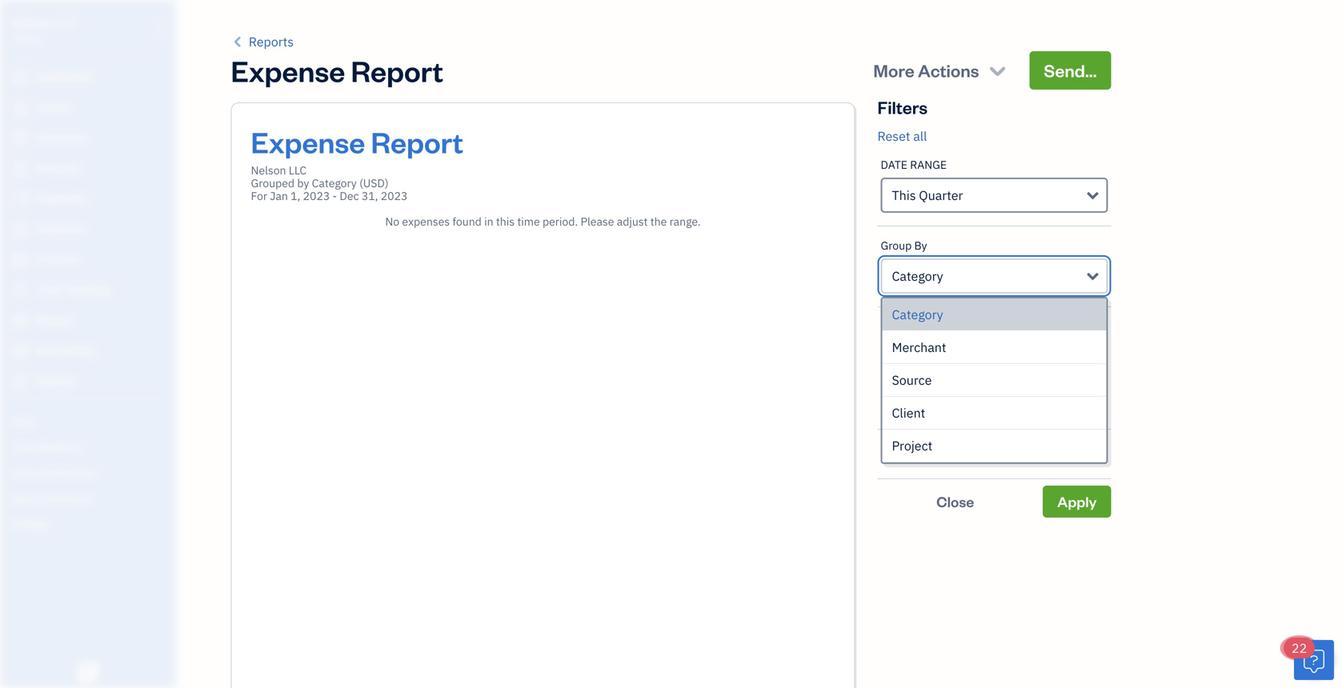 Task type: vqa. For each thing, say whether or not it's contained in the screenshot.
the timeTracking Image to the bottom
no



Task type: describe. For each thing, give the bounding box(es) containing it.
quarter
[[919, 187, 963, 204]]

group by element
[[878, 227, 1111, 464]]

close
[[937, 492, 974, 511]]

usd
[[363, 176, 385, 191]]

22 button
[[1284, 638, 1334, 680]]

this
[[496, 214, 515, 229]]

jan
[[270, 189, 288, 203]]

period.
[[543, 214, 578, 229]]

by
[[297, 176, 309, 191]]

reset all button
[[878, 126, 927, 146]]

this
[[892, 187, 916, 204]]

apply
[[1057, 492, 1097, 511]]

category inside option
[[892, 306, 943, 323]]

client image
[[10, 100, 30, 116]]

expense report nelson llc grouped by category ( usd ) for jan 1, 2023 - dec 31, 2023
[[251, 122, 463, 203]]

payment image
[[10, 191, 30, 207]]

adjust
[[617, 214, 648, 229]]

items and services image
[[12, 466, 171, 479]]

no
[[385, 214, 400, 229]]

send…
[[1044, 59, 1097, 82]]

expense for expense report nelson llc grouped by category ( usd ) for jan 1, 2023 - dec 31, 2023
[[251, 122, 365, 160]]

timer image
[[10, 283, 30, 299]]

nelson inside nelson llc owner
[[13, 14, 54, 31]]

Group By field
[[881, 259, 1108, 294]]

freshbooks image
[[75, 663, 101, 682]]

bank connections image
[[12, 491, 171, 504]]

time
[[517, 214, 540, 229]]

actions
[[918, 59, 979, 82]]

filters
[[878, 96, 928, 118]]

merchant
[[892, 339, 946, 356]]

1 2023 from the left
[[303, 189, 330, 203]]

to
[[908, 319, 920, 334]]

estimate image
[[10, 130, 30, 146]]

1,
[[291, 189, 300, 203]]

by
[[915, 238, 927, 253]]

expenses
[[402, 214, 450, 229]]

list box inside group by "element"
[[882, 299, 1107, 463]]

date
[[881, 157, 908, 172]]

range.
[[670, 214, 701, 229]]

money image
[[10, 313, 30, 329]]

more actions button
[[859, 51, 1023, 90]]

chevrondown image
[[987, 59, 1009, 82]]

source
[[892, 372, 932, 389]]

range
[[910, 157, 947, 172]]

)
[[385, 176, 389, 191]]

reports button
[[231, 32, 294, 51]]

client
[[892, 405, 926, 421]]

group by
[[881, 238, 927, 253]]

apply button
[[1043, 486, 1111, 518]]



Task type: locate. For each thing, give the bounding box(es) containing it.
expense
[[231, 51, 345, 89], [251, 122, 365, 160]]

project image
[[10, 252, 30, 268]]

nelson
[[13, 14, 54, 31], [251, 163, 286, 178]]

expenses
[[1009, 445, 1064, 462]]

apps image
[[12, 415, 171, 427]]

chart image
[[10, 343, 30, 359]]

date range
[[881, 157, 947, 172]]

0 vertical spatial expense
[[231, 51, 345, 89]]

31,
[[362, 189, 378, 203]]

0 horizontal spatial nelson
[[13, 14, 54, 31]]

invoice image
[[10, 161, 30, 177]]

1 vertical spatial llc
[[289, 163, 307, 178]]

in
[[484, 214, 493, 229]]

team members image
[[12, 440, 171, 453]]

llc inside nelson llc owner
[[57, 14, 78, 31]]

please
[[581, 214, 614, 229]]

expense up by
[[251, 122, 365, 160]]

22
[[1292, 640, 1307, 657]]

category inside the 'expense report nelson llc grouped by category ( usd ) for jan 1, 2023 - dec 31, 2023'
[[312, 176, 357, 191]]

-
[[333, 189, 337, 203]]

limit to element
[[878, 307, 1111, 430]]

reset
[[878, 128, 910, 144]]

Date Range field
[[881, 178, 1108, 213]]

1 vertical spatial expense
[[251, 122, 365, 160]]

1 horizontal spatial 2023
[[381, 189, 408, 203]]

limit
[[881, 319, 906, 334]]

expense inside the 'expense report nelson llc grouped by category ( usd ) for jan 1, 2023 - dec 31, 2023'
[[251, 122, 365, 160]]

reports
[[249, 33, 294, 50]]

2 vertical spatial category
[[892, 306, 943, 323]]

0 vertical spatial nelson
[[13, 14, 54, 31]]

personal
[[956, 445, 1006, 462]]

0 vertical spatial report
[[351, 51, 443, 89]]

settings image
[[12, 517, 171, 530]]

nelson up owner
[[13, 14, 54, 31]]

report image
[[10, 374, 30, 390]]

close button
[[878, 486, 1033, 518]]

this quarter
[[892, 187, 963, 204]]

project option
[[882, 430, 1107, 463]]

(
[[359, 176, 363, 191]]

1 vertical spatial report
[[371, 122, 463, 160]]

all
[[913, 128, 927, 144]]

send… button
[[1030, 51, 1111, 90]]

0 vertical spatial llc
[[57, 14, 78, 31]]

category down by
[[892, 268, 943, 285]]

1 horizontal spatial nelson
[[251, 163, 286, 178]]

expense down reports
[[231, 51, 345, 89]]

list box
[[882, 299, 1107, 463]]

2023 right 31,
[[381, 189, 408, 203]]

project
[[892, 437, 933, 454]]

llc inside the 'expense report nelson llc grouped by category ( usd ) for jan 1, 2023 - dec 31, 2023'
[[289, 163, 307, 178]]

expense image
[[10, 222, 30, 238]]

category left (
[[312, 176, 357, 191]]

date range element
[[878, 146, 1111, 227]]

category
[[312, 176, 357, 191], [892, 268, 943, 285], [892, 306, 943, 323]]

report inside the 'expense report nelson llc grouped by category ( usd ) for jan 1, 2023 - dec 31, 2023'
[[371, 122, 463, 160]]

resource center badge image
[[1294, 640, 1334, 680]]

report for expense report
[[351, 51, 443, 89]]

nelson inside the 'expense report nelson llc grouped by category ( usd ) for jan 1, 2023 - dec 31, 2023'
[[251, 163, 286, 178]]

0 horizontal spatial 2023
[[303, 189, 330, 203]]

dashboard image
[[10, 70, 30, 86]]

1 vertical spatial category
[[892, 268, 943, 285]]

expense report
[[231, 51, 443, 89]]

more actions
[[874, 59, 979, 82]]

source option
[[882, 364, 1107, 397]]

group
[[881, 238, 912, 253]]

client option
[[882, 397, 1107, 430]]

report
[[351, 51, 443, 89], [371, 122, 463, 160]]

more
[[874, 59, 915, 82]]

1 vertical spatial nelson
[[251, 163, 286, 178]]

expense for expense report
[[231, 51, 345, 89]]

for
[[251, 189, 267, 203]]

chevronleft image
[[231, 32, 246, 51]]

0 horizontal spatial llc
[[57, 14, 78, 31]]

0 vertical spatial category
[[312, 176, 357, 191]]

category up the merchant
[[892, 306, 943, 323]]

reset all
[[878, 128, 927, 144]]

merchant option
[[882, 331, 1107, 364]]

1 horizontal spatial llc
[[289, 163, 307, 178]]

category inside field
[[892, 268, 943, 285]]

category option
[[882, 299, 1107, 331]]

nelson up for
[[251, 163, 286, 178]]

list box containing category
[[882, 299, 1107, 463]]

exclude
[[907, 445, 953, 462]]

grouped
[[251, 176, 295, 191]]

found
[[453, 214, 482, 229]]

no expenses found in this time period. please adjust the range.
[[385, 214, 701, 229]]

2023 left "-"
[[303, 189, 330, 203]]

llc
[[57, 14, 78, 31], [289, 163, 307, 178]]

main element
[[0, 0, 216, 688]]

dec
[[340, 189, 359, 203]]

limit to
[[881, 319, 920, 334]]

owner
[[13, 32, 42, 45]]

exclude personal expenses
[[907, 445, 1064, 462]]

nelson llc owner
[[13, 14, 78, 45]]

2 2023 from the left
[[381, 189, 408, 203]]

2023
[[303, 189, 330, 203], [381, 189, 408, 203]]

the
[[651, 214, 667, 229]]

report for expense report nelson llc grouped by category ( usd ) for jan 1, 2023 - dec 31, 2023
[[371, 122, 463, 160]]



